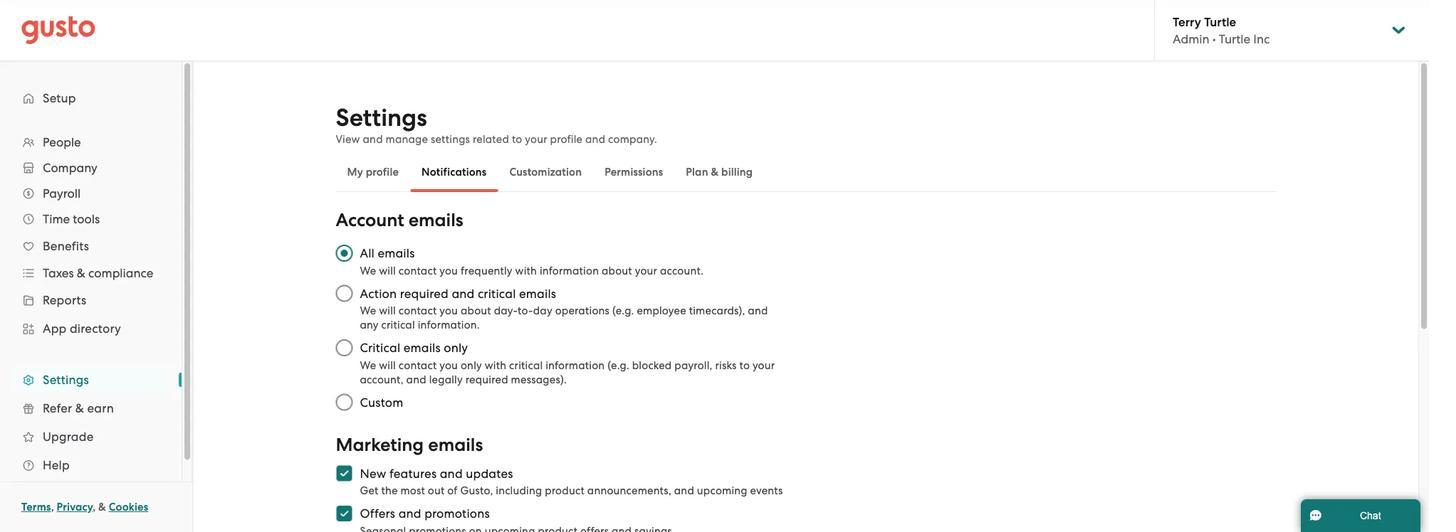 Task type: describe. For each thing, give the bounding box(es) containing it.
to inside settings view and manage settings related to your profile and company.
[[512, 133, 523, 146]]

to inside we will contact you only with critical information (e.g. blocked payroll, risks to your account, and legally required messages).
[[740, 359, 750, 372]]

Action required and critical emails radio
[[329, 278, 360, 310]]

gusto,
[[461, 485, 493, 498]]

product
[[545, 485, 585, 498]]

terms link
[[21, 502, 51, 514]]

(e.g. inside we will contact you only with critical information (e.g. blocked payroll, risks to your account, and legally required messages).
[[608, 359, 630, 372]]

0 vertical spatial critical
[[478, 287, 516, 301]]

profile inside button
[[366, 166, 399, 179]]

upgrade link
[[14, 425, 167, 450]]

day
[[533, 305, 553, 317]]

with for critical emails only
[[485, 359, 507, 372]]

contact for action
[[399, 305, 437, 317]]

critical inside we will contact you only with critical information (e.g. blocked payroll, risks to your account, and legally required messages).
[[510, 359, 543, 372]]

and down frequently
[[452, 287, 475, 301]]

plan & billing button
[[675, 155, 765, 190]]

time tools
[[43, 212, 100, 227]]

settings link
[[14, 368, 167, 393]]

we for critical
[[360, 359, 376, 372]]

& for billing
[[711, 166, 719, 179]]

Custom radio
[[329, 387, 360, 419]]

admin
[[1173, 32, 1210, 46]]

and inside we will contact you about day-to-day operations (e.g. employee timecards), and any critical information.
[[748, 305, 768, 317]]

1 , from the left
[[51, 502, 54, 514]]

information.
[[418, 319, 480, 332]]

app directory link
[[14, 316, 167, 342]]

the
[[381, 485, 398, 498]]

any
[[360, 319, 379, 332]]

account.
[[660, 265, 704, 277]]

offers
[[360, 507, 396, 522]]

setup link
[[14, 85, 167, 111]]

account
[[336, 210, 404, 232]]

we will contact you frequently with information about your account.
[[360, 265, 704, 277]]

all emails
[[360, 247, 415, 261]]

earn
[[87, 402, 114, 416]]

payroll
[[43, 187, 81, 201]]

gusto navigation element
[[0, 61, 182, 503]]

and left upcoming
[[675, 485, 695, 498]]

•
[[1213, 32, 1217, 46]]

related
[[473, 133, 509, 146]]

company.
[[609, 133, 658, 146]]

(e.g. inside we will contact you about day-to-day operations (e.g. employee timecards), and any critical information.
[[613, 305, 635, 317]]

and down most on the bottom left of the page
[[399, 507, 422, 522]]

account emails
[[336, 210, 464, 232]]

setup
[[43, 91, 76, 105]]

about inside we will contact you about day-to-day operations (e.g. employee timecards), and any critical information.
[[461, 305, 491, 317]]

1 you from the top
[[440, 265, 458, 277]]

people button
[[14, 130, 167, 155]]

permissions
[[605, 166, 664, 179]]

settings tabs tab list
[[336, 152, 1276, 192]]

marketing emails
[[336, 435, 483, 456]]

my profile
[[347, 166, 399, 179]]

all
[[360, 247, 375, 261]]

chat
[[1361, 511, 1382, 522]]

out
[[428, 485, 445, 498]]

privacy link
[[57, 502, 93, 514]]

day-
[[494, 305, 518, 317]]

promotions
[[425, 507, 490, 522]]

refer & earn
[[43, 402, 114, 416]]

company button
[[14, 155, 167, 181]]

critical inside we will contact you about day-to-day operations (e.g. employee timecards), and any critical information.
[[382, 319, 415, 332]]

payroll button
[[14, 181, 167, 207]]

my
[[347, 166, 363, 179]]

of
[[448, 485, 458, 498]]

contact for critical
[[399, 359, 437, 372]]

we will contact you about day-to-day operations (e.g. employee timecards), and any critical information.
[[360, 305, 768, 332]]

get
[[360, 485, 379, 498]]

legally
[[429, 374, 463, 386]]

Offers and promotions checkbox
[[329, 499, 360, 530]]

will for all
[[379, 265, 396, 277]]

notifications
[[422, 166, 487, 179]]

app
[[43, 322, 67, 336]]

Critical emails only radio
[[329, 333, 360, 364]]

permissions button
[[594, 155, 675, 190]]

terry
[[1173, 14, 1202, 29]]

1 horizontal spatial about
[[602, 265, 633, 277]]

0 vertical spatial required
[[400, 287, 449, 301]]

with for all emails
[[516, 265, 537, 277]]

action
[[360, 287, 397, 301]]

settings for settings view and manage settings related to your profile and company.
[[336, 104, 427, 133]]

events
[[751, 485, 783, 498]]

plan
[[686, 166, 709, 179]]

emails for marketing emails
[[428, 435, 483, 456]]

your inside settings view and manage settings related to your profile and company.
[[525, 133, 548, 146]]

compliance
[[88, 266, 153, 281]]

and up of
[[440, 467, 463, 481]]

0 vertical spatial only
[[444, 341, 468, 356]]

information inside we will contact you only with critical information (e.g. blocked payroll, risks to your account, and legally required messages).
[[546, 359, 605, 372]]

messages).
[[511, 374, 567, 386]]

will for action
[[379, 305, 396, 317]]

required inside we will contact you only with critical information (e.g. blocked payroll, risks to your account, and legally required messages).
[[466, 374, 509, 386]]

customization button
[[498, 155, 594, 190]]

settings
[[431, 133, 470, 146]]

account,
[[360, 374, 404, 386]]

time tools button
[[14, 207, 167, 232]]

New features and updates checkbox
[[329, 458, 360, 490]]

announcements,
[[588, 485, 672, 498]]

and right view
[[363, 133, 383, 146]]

contact for all
[[399, 265, 437, 277]]

taxes & compliance button
[[14, 261, 167, 286]]



Task type: locate. For each thing, give the bounding box(es) containing it.
turtle right •
[[1220, 32, 1251, 46]]

we down all
[[360, 265, 376, 277]]

emails for account emails
[[409, 210, 464, 232]]

you up legally
[[440, 359, 458, 372]]

critical up critical emails only on the bottom left of page
[[382, 319, 415, 332]]

0 horizontal spatial to
[[512, 133, 523, 146]]

0 vertical spatial (e.g.
[[613, 305, 635, 317]]

1 vertical spatial your
[[635, 265, 658, 277]]

1 vertical spatial about
[[461, 305, 491, 317]]

2 vertical spatial we
[[360, 359, 376, 372]]

and
[[363, 133, 383, 146], [586, 133, 606, 146], [452, 287, 475, 301], [748, 305, 768, 317], [407, 374, 427, 386], [440, 467, 463, 481], [675, 485, 695, 498], [399, 507, 422, 522]]

about down action required and critical emails
[[461, 305, 491, 317]]

& right the "plan"
[[711, 166, 719, 179]]

1 horizontal spatial to
[[740, 359, 750, 372]]

turtle
[[1205, 14, 1237, 29], [1220, 32, 1251, 46]]

only up legally
[[461, 359, 482, 372]]

& inside dropdown button
[[77, 266, 85, 281]]

terms
[[21, 502, 51, 514]]

contact inside we will contact you about day-to-day operations (e.g. employee timecards), and any critical information.
[[399, 305, 437, 317]]

contact inside we will contact you only with critical information (e.g. blocked payroll, risks to your account, and legally required messages).
[[399, 359, 437, 372]]

only
[[444, 341, 468, 356], [461, 359, 482, 372]]

to right related
[[512, 133, 523, 146]]

1 vertical spatial we
[[360, 305, 376, 317]]

critical emails only
[[360, 341, 468, 356]]

& left earn
[[75, 402, 84, 416]]

1 vertical spatial profile
[[366, 166, 399, 179]]

0 vertical spatial contact
[[399, 265, 437, 277]]

you for and
[[440, 305, 458, 317]]

3 you from the top
[[440, 359, 458, 372]]

emails down information.
[[404, 341, 441, 356]]

1 horizontal spatial required
[[466, 374, 509, 386]]

1 we from the top
[[360, 265, 376, 277]]

privacy
[[57, 502, 93, 514]]

new
[[360, 467, 387, 481]]

you inside we will contact you about day-to-day operations (e.g. employee timecards), and any critical information.
[[440, 305, 458, 317]]

we inside we will contact you only with critical information (e.g. blocked payroll, risks to your account, and legally required messages).
[[360, 359, 376, 372]]

with
[[516, 265, 537, 277], [485, 359, 507, 372]]

1 vertical spatial you
[[440, 305, 458, 317]]

cookies
[[109, 502, 148, 514]]

settings for settings
[[43, 373, 89, 388]]

we up any
[[360, 305, 376, 317]]

0 horizontal spatial about
[[461, 305, 491, 317]]

taxes & compliance
[[43, 266, 153, 281]]

& right taxes
[[77, 266, 85, 281]]

company
[[43, 161, 97, 175]]

1 vertical spatial settings
[[43, 373, 89, 388]]

help link
[[14, 453, 167, 479]]

& for compliance
[[77, 266, 85, 281]]

terms , privacy , & cookies
[[21, 502, 148, 514]]

1 horizontal spatial with
[[516, 265, 537, 277]]

0 vertical spatial we
[[360, 265, 376, 277]]

will down action
[[379, 305, 396, 317]]

refer
[[43, 402, 72, 416]]

, left cookies button
[[93, 502, 96, 514]]

about up operations
[[602, 265, 633, 277]]

2 vertical spatial critical
[[510, 359, 543, 372]]

people
[[43, 135, 81, 150]]

1 vertical spatial critical
[[382, 319, 415, 332]]

emails for critical emails only
[[404, 341, 441, 356]]

your left account.
[[635, 265, 658, 277]]

you up information.
[[440, 305, 458, 317]]

most
[[401, 485, 425, 498]]

2 we from the top
[[360, 305, 376, 317]]

only inside we will contact you only with critical information (e.g. blocked payroll, risks to your account, and legally required messages).
[[461, 359, 482, 372]]

0 horizontal spatial with
[[485, 359, 507, 372]]

emails up day
[[519, 287, 557, 301]]

information up operations
[[540, 265, 599, 277]]

1 horizontal spatial profile
[[550, 133, 583, 146]]

including
[[496, 485, 542, 498]]

we
[[360, 265, 376, 277], [360, 305, 376, 317], [360, 359, 376, 372]]

frequently
[[461, 265, 513, 277]]

2 you from the top
[[440, 305, 458, 317]]

will inside we will contact you about day-to-day operations (e.g. employee timecards), and any critical information.
[[379, 305, 396, 317]]

settings inside settings view and manage settings related to your profile and company.
[[336, 104, 427, 133]]

will inside we will contact you only with critical information (e.g. blocked payroll, risks to your account, and legally required messages).
[[379, 359, 396, 372]]

offers and promotions
[[360, 507, 490, 522]]

will for critical
[[379, 359, 396, 372]]

contact up information.
[[399, 305, 437, 317]]

1 will from the top
[[379, 265, 396, 277]]

plan & billing
[[686, 166, 753, 179]]

timecards),
[[689, 305, 746, 317]]

terry turtle admin • turtle inc
[[1173, 14, 1271, 46]]

3 will from the top
[[379, 359, 396, 372]]

&
[[711, 166, 719, 179], [77, 266, 85, 281], [75, 402, 84, 416], [98, 502, 106, 514]]

2 horizontal spatial your
[[753, 359, 775, 372]]

with right frequently
[[516, 265, 537, 277]]

0 vertical spatial your
[[525, 133, 548, 146]]

refer & earn link
[[14, 396, 167, 422]]

inc
[[1254, 32, 1271, 46]]

0 horizontal spatial ,
[[51, 502, 54, 514]]

you for only
[[440, 359, 458, 372]]

profile up customization button
[[550, 133, 583, 146]]

0 vertical spatial about
[[602, 265, 633, 277]]

0 horizontal spatial your
[[525, 133, 548, 146]]

0 vertical spatial information
[[540, 265, 599, 277]]

action required and critical emails
[[360, 287, 557, 301]]

1 horizontal spatial your
[[635, 265, 658, 277]]

custom
[[360, 396, 404, 410]]

3 we from the top
[[360, 359, 376, 372]]

1 vertical spatial will
[[379, 305, 396, 317]]

features
[[390, 467, 437, 481]]

(e.g. left blocked
[[608, 359, 630, 372]]

2 , from the left
[[93, 502, 96, 514]]

2 vertical spatial contact
[[399, 359, 437, 372]]

settings up 'manage'
[[336, 104, 427, 133]]

contact down 'all emails'
[[399, 265, 437, 277]]

operations
[[555, 305, 610, 317]]

profile inside settings view and manage settings related to your profile and company.
[[550, 133, 583, 146]]

critical up messages).
[[510, 359, 543, 372]]

upgrade
[[43, 430, 94, 445]]

0 vertical spatial settings
[[336, 104, 427, 133]]

0 vertical spatial profile
[[550, 133, 583, 146]]

home image
[[21, 16, 95, 45]]

only down information.
[[444, 341, 468, 356]]

about
[[602, 265, 633, 277], [461, 305, 491, 317]]

turtle up •
[[1205, 14, 1237, 29]]

emails for all emails
[[378, 247, 415, 261]]

will down 'all emails'
[[379, 265, 396, 277]]

you up action required and critical emails
[[440, 265, 458, 277]]

updates
[[466, 467, 514, 481]]

contact down critical emails only on the bottom left of page
[[399, 359, 437, 372]]

view
[[336, 133, 360, 146]]

emails right all
[[378, 247, 415, 261]]

settings up refer
[[43, 373, 89, 388]]

1 vertical spatial with
[[485, 359, 507, 372]]

required up information.
[[400, 287, 449, 301]]

1 contact from the top
[[399, 265, 437, 277]]

your
[[525, 133, 548, 146], [635, 265, 658, 277], [753, 359, 775, 372]]

0 vertical spatial you
[[440, 265, 458, 277]]

payroll,
[[675, 359, 713, 372]]

and left legally
[[407, 374, 427, 386]]

2 vertical spatial your
[[753, 359, 775, 372]]

required right legally
[[466, 374, 509, 386]]

1 vertical spatial (e.g.
[[608, 359, 630, 372]]

1 vertical spatial required
[[466, 374, 509, 386]]

list containing people
[[0, 130, 182, 480]]

taxes
[[43, 266, 74, 281]]

All emails radio
[[329, 238, 360, 269]]

with inside we will contact you only with critical information (e.g. blocked payroll, risks to your account, and legally required messages).
[[485, 359, 507, 372]]

with down 'day-'
[[485, 359, 507, 372]]

1 horizontal spatial settings
[[336, 104, 427, 133]]

emails
[[409, 210, 464, 232], [378, 247, 415, 261], [519, 287, 557, 301], [404, 341, 441, 356], [428, 435, 483, 456]]

we inside we will contact you about day-to-day operations (e.g. employee timecards), and any critical information.
[[360, 305, 376, 317]]

you inside we will contact you only with critical information (e.g. blocked payroll, risks to your account, and legally required messages).
[[440, 359, 458, 372]]

profile right my
[[366, 166, 399, 179]]

2 vertical spatial will
[[379, 359, 396, 372]]

settings view and manage settings related to your profile and company.
[[336, 104, 658, 146]]

0 vertical spatial to
[[512, 133, 523, 146]]

and inside we will contact you only with critical information (e.g. blocked payroll, risks to your account, and legally required messages).
[[407, 374, 427, 386]]

directory
[[70, 322, 121, 336]]

benefits
[[43, 239, 89, 254]]

list
[[0, 130, 182, 480]]

blocked
[[633, 359, 672, 372]]

critical
[[478, 287, 516, 301], [382, 319, 415, 332], [510, 359, 543, 372]]

& left cookies button
[[98, 502, 106, 514]]

emails down the notifications button on the left top
[[409, 210, 464, 232]]

information
[[540, 265, 599, 277], [546, 359, 605, 372]]

critical
[[360, 341, 401, 356]]

2 vertical spatial you
[[440, 359, 458, 372]]

1 horizontal spatial ,
[[93, 502, 96, 514]]

and left company.
[[586, 133, 606, 146]]

1 vertical spatial contact
[[399, 305, 437, 317]]

app directory
[[43, 322, 121, 336]]

time
[[43, 212, 70, 227]]

upcoming
[[697, 485, 748, 498]]

risks
[[716, 359, 737, 372]]

0 horizontal spatial settings
[[43, 373, 89, 388]]

0 vertical spatial with
[[516, 265, 537, 277]]

1 vertical spatial turtle
[[1220, 32, 1251, 46]]

employee
[[637, 305, 687, 317]]

billing
[[722, 166, 753, 179]]

to right risks
[[740, 359, 750, 372]]

1 vertical spatial information
[[546, 359, 605, 372]]

3 contact from the top
[[399, 359, 437, 372]]

will
[[379, 265, 396, 277], [379, 305, 396, 317], [379, 359, 396, 372]]

customization
[[510, 166, 582, 179]]

your inside we will contact you only with critical information (e.g. blocked payroll, risks to your account, and legally required messages).
[[753, 359, 775, 372]]

, left "privacy"
[[51, 502, 54, 514]]

emails up the new features and updates
[[428, 435, 483, 456]]

reports link
[[14, 288, 167, 313]]

settings inside the gusto navigation element
[[43, 373, 89, 388]]

0 vertical spatial will
[[379, 265, 396, 277]]

and right timecards),
[[748, 305, 768, 317]]

help
[[43, 459, 70, 473]]

1 vertical spatial only
[[461, 359, 482, 372]]

chat button
[[1302, 500, 1421, 533]]

2 will from the top
[[379, 305, 396, 317]]

manage
[[386, 133, 428, 146]]

we for action
[[360, 305, 376, 317]]

0 horizontal spatial profile
[[366, 166, 399, 179]]

your right risks
[[753, 359, 775, 372]]

reports
[[43, 294, 87, 308]]

my profile button
[[336, 155, 410, 190]]

will up account,
[[379, 359, 396, 372]]

your up customization button
[[525, 133, 548, 146]]

0 horizontal spatial required
[[400, 287, 449, 301]]

& inside button
[[711, 166, 719, 179]]

we for all
[[360, 265, 376, 277]]

critical up 'day-'
[[478, 287, 516, 301]]

2 contact from the top
[[399, 305, 437, 317]]

to-
[[518, 305, 533, 317]]

tools
[[73, 212, 100, 227]]

information up messages).
[[546, 359, 605, 372]]

,
[[51, 502, 54, 514], [93, 502, 96, 514]]

marketing
[[336, 435, 424, 456]]

we up account,
[[360, 359, 376, 372]]

new features and updates
[[360, 467, 514, 481]]

1 vertical spatial to
[[740, 359, 750, 372]]

0 vertical spatial turtle
[[1205, 14, 1237, 29]]

(e.g. left employee
[[613, 305, 635, 317]]

& for earn
[[75, 402, 84, 416]]



Task type: vqa. For each thing, say whether or not it's contained in the screenshot.
at within the Start date Your employee's first day of work at your company.
no



